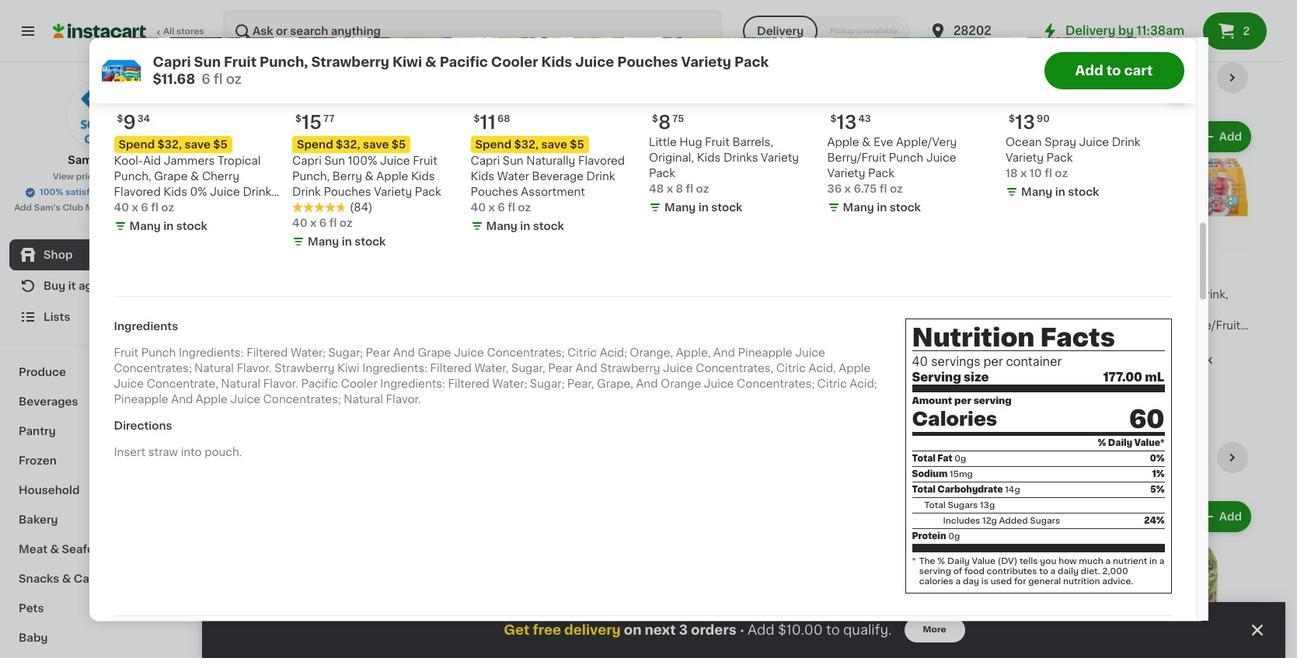 Task type: locate. For each thing, give the bounding box(es) containing it.
& down jammers
[[190, 171, 199, 182]]

spend down $ 11 68
[[475, 140, 512, 150]]

lb
[[410, 1, 420, 12], [557, 1, 568, 12]]

1 horizontal spatial spend $32, save $5
[[297, 140, 406, 150]]

1 spend $32, save $5 from the left
[[119, 140, 227, 150]]

1 vertical spatial sam's
[[34, 204, 60, 212]]

punch up 177.00 ml
[[1119, 336, 1154, 347]]

pouches
[[617, 55, 678, 68], [324, 187, 371, 198], [471, 187, 518, 198], [114, 202, 161, 213], [266, 336, 314, 347]]

kids inside capri sun fruit punch, strawberry kiwi & pacific cooler kids juice pouches variety pack
[[312, 320, 336, 331]]

1 vertical spatial citric
[[776, 363, 806, 374]]

stock down flavored,
[[1181, 354, 1213, 365]]

3 mark from the left
[[881, 289, 908, 300]]

0 vertical spatial spray
[[1045, 137, 1076, 148]]

2 vertical spatial citric
[[817, 379, 847, 389]]

0 horizontal spatial cooler
[[273, 320, 310, 331]]

spend for 11
[[475, 140, 512, 150]]

sam's up pricing at top left
[[68, 155, 101, 166]]

get
[[504, 624, 530, 637]]

spend down $ 15 77
[[297, 140, 333, 150]]

frozen
[[19, 455, 57, 466]]

None search field
[[222, 9, 723, 53]]

0g
[[955, 455, 966, 463], [948, 533, 960, 541]]

& right meat
[[50, 544, 59, 555]]

variety inside capri sun fruit punch, strawberry kiwi & pacific cooler kids juice pouches variety pack $11.68 6 fl oz
[[681, 55, 731, 68]]

kiwi for capri sun fruit punch, strawberry kiwi & pacific cooler kids juice pouches variety pack
[[296, 305, 318, 316]]

strawberry up sugar,
[[528, 305, 589, 316]]

2 horizontal spatial pacific
[[440, 55, 488, 68]]

strawberry up 77
[[311, 55, 389, 68]]

juice inside capri sun fruit punch, strawberry kiwi & pacific cooler kids juice pouches variety pack
[[233, 336, 263, 347]]

ocean up apple,
[[676, 289, 712, 300]]

oz right $11.68
[[226, 72, 242, 85]]

8 left 75
[[658, 114, 671, 132]]

all left (20+)
[[1105, 72, 1118, 83]]

delivery by 11:38am
[[1065, 25, 1184, 37]]

kids for capri sun fruit punch, strawberry kiwi & pacific cooler kids juice pouches variety pack
[[312, 320, 336, 331]]

mark inside member's mark natural lemonade
[[881, 289, 908, 300]]

kids down hug
[[697, 153, 721, 164]]

2 all from the top
[[1105, 452, 1117, 463]]

0 horizontal spatial club
[[62, 204, 83, 212]]

ocean for ocean spray juice drink variety pack 18 x 10 fl oz
[[1006, 137, 1042, 148]]

2 horizontal spatial 3
[[679, 624, 688, 637]]

in down little hug fruit barrels, original, kids drinks variety pack 48 x 8 fl oz
[[698, 202, 709, 213]]

pineapple up the directions
[[114, 394, 168, 405]]

kids down jammers
[[163, 187, 187, 198]]

spend up kool-
[[119, 140, 155, 150]]

1 horizontal spatial member's
[[528, 289, 583, 300]]

item carousel region containing fresh vegetables
[[233, 442, 1254, 658]]

mott's 100% original apple juice
[[971, 289, 1084, 316]]

juice inside the ocean spray juice drink variety pack
[[750, 289, 780, 300]]

serving inside * the % daily value (dv) tells you how much a nutrient in a serving of food contributes to a daily diet. 2,000 calories a day is used for general nutrition advice.
[[919, 568, 951, 576]]

1 vertical spatial 2
[[971, 336, 978, 347]]

$32, for 9
[[157, 140, 182, 150]]

item carousel region
[[92, 0, 1193, 259], [233, 62, 1254, 430], [233, 442, 1254, 658]]

1 vertical spatial acid;
[[850, 379, 877, 389]]

$ for $ 11 68
[[474, 115, 480, 124]]

0 horizontal spatial 13
[[837, 114, 857, 132]]

apple
[[827, 137, 859, 148], [376, 171, 408, 182], [971, 305, 1003, 316], [839, 363, 871, 374], [196, 394, 228, 405]]

$ left 68
[[474, 115, 480, 124]]

18
[[1006, 168, 1018, 179]]

2 24 from the left
[[1209, 336, 1223, 347]]

punch for berry/fruit
[[889, 153, 924, 164]]

$ left the 90
[[1009, 115, 1015, 124]]

2 sponsored badge image from the top
[[676, 356, 723, 365]]

add to cart
[[1075, 64, 1153, 76]]

flavored down policy
[[114, 187, 161, 198]]

member's mark 100% pulp free orange juice
[[381, 289, 508, 316]]

$ for $ 8 75
[[652, 115, 658, 124]]

nutrition facts
[[912, 326, 1115, 351]]

1 horizontal spatial 8
[[676, 184, 683, 195]]

0 vertical spatial pacific
[[440, 55, 488, 68]]

juice inside the 'ocean spray juice drink variety pack 18 x 10 fl oz'
[[1079, 137, 1109, 148]]

how
[[1059, 558, 1077, 566]]

see
[[233, 409, 255, 420]]

1 member's from the left
[[381, 289, 436, 300]]

0 vertical spatial cooler
[[491, 55, 538, 68]]

kids inside little hug fruit barrels, original, kids drinks variety pack 48 x 8 fl oz
[[697, 153, 721, 164]]

fl down pineapple/grape/fruit
[[1160, 336, 1168, 347]]

1 vertical spatial view
[[53, 173, 74, 181]]

$5 up naturally on the top of the page
[[570, 140, 584, 150]]

container up 11:38am
[[1149, 1, 1203, 12]]

2 5 from the left
[[547, 1, 555, 12]]

delivery for delivery by 11:38am
[[1065, 25, 1116, 37]]

1 horizontal spatial delivery
[[1065, 25, 1116, 37]]

0 vertical spatial total
[[912, 455, 936, 463]]

$ left 75
[[652, 115, 658, 124]]

1 vertical spatial kiwi
[[296, 305, 318, 316]]

1 vertical spatial water;
[[492, 379, 527, 389]]

1 vertical spatial 10
[[1145, 336, 1158, 347]]

pear
[[366, 348, 390, 358], [548, 363, 573, 374]]

13 for $ 13 90
[[1015, 114, 1035, 132]]

24 up 177.00
[[1119, 336, 1133, 347]]

0 horizontal spatial delivery
[[757, 26, 804, 37]]

pack inside the welch's juice drink, orange pineapple/grape/fruit punch flavored, 24 pack
[[1225, 336, 1252, 347]]

0 vertical spatial acid;
[[600, 348, 627, 358]]

0 vertical spatial 8
[[658, 114, 671, 132]]

total down sodium
[[912, 486, 936, 495]]

$ 15 77
[[295, 114, 335, 132]]

0 horizontal spatial pear
[[366, 348, 390, 358]]

2 lemonade from the left
[[880, 305, 938, 316]]

natural up vegetables
[[344, 394, 383, 405]]

1 vertical spatial punch
[[1119, 336, 1154, 347]]

24 right flavored,
[[1209, 336, 1223, 347]]

2 vertical spatial cooler
[[341, 379, 377, 389]]

1 mark from the left
[[438, 289, 465, 300]]

spray inside the 'ocean spray juice drink variety pack 18 x 10 fl oz'
[[1045, 137, 1076, 148]]

0 horizontal spatial 3
[[381, 1, 388, 12]]

pear up pear,
[[548, 363, 573, 374]]

total carbohydrate 14g
[[912, 486, 1020, 495]]

3 spend $32, save $5 from the left
[[475, 140, 584, 150]]

daily up the view all (40+)
[[1108, 439, 1132, 448]]

0 horizontal spatial kiwi
[[296, 305, 318, 316]]

spend $32, save $5 up jammers
[[119, 140, 227, 150]]

$5 for 15
[[392, 140, 406, 150]]

0 vertical spatial %
[[1098, 439, 1106, 448]]

oz inside capri sun naturally flavored kids water beverage drink pouches assortment 40 x 6 fl oz
[[518, 202, 531, 213]]

$ inside the $ 13 43
[[830, 115, 837, 124]]

& down 3 x 3 lb button
[[425, 55, 437, 68]]

0 vertical spatial per
[[984, 356, 1003, 368]]

add inside button
[[1075, 64, 1103, 76]]

grape down free
[[418, 348, 451, 358]]

pouch.
[[205, 447, 242, 458]]

1 vertical spatial sponsored badge image
[[676, 356, 723, 365]]

by
[[1118, 25, 1134, 37]]

punch, inside capri sun fruit punch, strawberry kiwi & pacific cooler kids juice pouches variety pack $11.68 6 fl oz
[[260, 55, 308, 68]]

water,
[[474, 363, 509, 374]]

ingredients: down free
[[380, 379, 445, 389]]

1 horizontal spatial ocean
[[1006, 137, 1042, 148]]

orange inside fruit punch ingredients: filtered water; sugar; pear and grape juice concentrates; citric acid; orange, apple, and pineapple juice concentrates; natural flavor. strawberry kiwi ingredients: filtered water, sugar, pear and strawberry juice concentrates, citric acid, apple juice concentrate, natural flavor. pacific cooler ingredients: filtered water; sugar; pear, grape, and orange juice concentrates; citric acid; pineapple and apple juice concentrates; natural flavor.
[[661, 379, 701, 389]]

natural up see
[[221, 379, 260, 389]]

variety inside apple & eve apple/very berry/fruit punch juice variety pack 36 x 6.75 fl oz
[[827, 168, 865, 179]]

1 vertical spatial flavored
[[114, 187, 161, 198]]

2 inside item carousel region
[[971, 336, 978, 347]]

apple down mott's
[[971, 305, 1003, 316]]

$ inside $ 15 77
[[295, 115, 301, 124]]

member's inside member's mark 100% pulp free orange juice
[[381, 289, 436, 300]]

x inside little hug fruit barrels, original, kids drinks variety pack 48 x 8 fl oz
[[667, 184, 673, 195]]

to
[[1107, 64, 1121, 76], [143, 204, 152, 212], [1039, 568, 1048, 576], [826, 624, 840, 637]]

% daily value*
[[1098, 439, 1165, 448]]

1 horizontal spatial spray
[[1045, 137, 1076, 148]]

amount per serving
[[912, 397, 1012, 406]]

kiwi for capri sun fruit punch, strawberry kiwi & pacific cooler kids juice pouches variety pack $11.68 6 fl oz
[[392, 55, 422, 68]]

2 vertical spatial natural
[[344, 394, 383, 405]]

pack inside apple & eve apple/very berry/fruit punch juice variety pack 36 x 6.75 fl oz
[[868, 168, 895, 179]]

$ 9 34
[[117, 114, 150, 132]]

per for serving
[[954, 397, 971, 406]]

$ left 34 at the top of the page
[[117, 115, 123, 124]]

1 horizontal spatial 0%
[[1150, 455, 1165, 463]]

container inside button
[[1149, 1, 1203, 12]]

0 horizontal spatial 5
[[528, 1, 536, 12]]

save up naturally on the top of the page
[[541, 140, 567, 150]]

$32, up berry
[[336, 140, 360, 150]]

member's mark strawberry lemonade
[[528, 289, 649, 316]]

lb inside 3 x 3 lb button
[[410, 1, 420, 12]]

shop link
[[9, 239, 189, 270]]

save inside spend $32, save $5 see eligible items
[[301, 392, 327, 403]]

14g
[[1005, 486, 1020, 495]]

$5 for 11
[[570, 140, 584, 150]]

all for fresh vegetables
[[1105, 452, 1117, 463]]

in right nutrient
[[1149, 558, 1157, 566]]

natural up concentrate,
[[194, 363, 234, 374]]

punch for pineapple/grape/fruit
[[1119, 336, 1154, 347]]

oz down (84)
[[340, 218, 353, 229]]

(84)
[[350, 202, 373, 213]]

stock down little hug fruit barrels, original, kids drinks variety pack 48 x 8 fl oz
[[711, 202, 743, 213]]

0 horizontal spatial citric
[[567, 348, 597, 358]]

sugars
[[948, 502, 978, 510], [1030, 517, 1060, 526]]

pets
[[19, 603, 44, 614]]

pouches for capri sun fruit punch, strawberry kiwi & pacific cooler kids juice pouches variety pack $11.68 6 fl oz
[[617, 55, 678, 68]]

sponsored badge image inside item carousel region
[[676, 356, 723, 365]]

$32, for 15
[[336, 140, 360, 150]]

size
[[964, 372, 989, 384]]

spend up see
[[235, 392, 271, 403]]

cooler up 68
[[491, 55, 538, 68]]

juice inside capri sun fruit punch, strawberry kiwi & pacific cooler kids juice pouches variety pack $11.68 6 fl oz
[[575, 55, 614, 68]]

★★★★★
[[292, 202, 347, 213], [292, 202, 347, 213], [971, 320, 1026, 331], [971, 320, 1026, 331], [233, 336, 288, 347], [233, 336, 288, 347]]

fruit juice
[[233, 69, 325, 85]]

save for 15
[[363, 140, 389, 150]]

orange right free
[[435, 305, 475, 316]]

sam's up the shop at left top
[[34, 204, 60, 212]]

$5
[[213, 140, 227, 150], [392, 140, 406, 150], [570, 140, 584, 150], [329, 392, 344, 403]]

protein
[[912, 533, 946, 541]]

capri inside capri sun naturally flavored kids water beverage drink pouches assortment 40 x 6 fl oz
[[471, 156, 500, 167]]

2 lb from the left
[[557, 1, 568, 12]]

kids left water
[[471, 171, 494, 182]]

2 horizontal spatial kiwi
[[392, 55, 422, 68]]

cooler
[[491, 55, 538, 68], [273, 320, 310, 331], [341, 379, 377, 389]]

many inside 24 x 10 fl oz many in stock
[[1135, 354, 1166, 365]]

view for fresh vegetables
[[1075, 452, 1102, 463]]

0 horizontal spatial %
[[938, 558, 945, 566]]

pacific for capri sun fruit punch, strawberry kiwi & pacific cooler kids juice pouches variety pack $11.68 6 fl oz
[[440, 55, 488, 68]]

48
[[649, 184, 664, 195]]

1 vertical spatial all
[[1105, 452, 1117, 463]]

2 13 from the left
[[1015, 114, 1035, 132]]

and
[[393, 348, 415, 358], [713, 348, 735, 358], [576, 363, 597, 374], [636, 379, 658, 389], [171, 394, 193, 405]]

1 vertical spatial flavor.
[[263, 379, 298, 389]]

pouches inside capri sun fruit punch, strawberry kiwi & pacific cooler kids juice pouches variety pack
[[266, 336, 314, 347]]

1 horizontal spatial 5
[[547, 1, 555, 12]]

in inside * the % daily value (dv) tells you how much a nutrient in a serving of food contributes to a daily diet. 2,000 calories a day is used for general nutrition advice.
[[1149, 558, 1157, 566]]

90
[[1037, 115, 1050, 124]]

2 horizontal spatial mark
[[881, 289, 908, 300]]

1 horizontal spatial serving
[[974, 397, 1012, 406]]

$ for $ 9 34
[[117, 115, 123, 124]]

0 vertical spatial club
[[104, 155, 130, 166]]

spend $32, save $5
[[119, 140, 227, 150], [297, 140, 406, 150], [475, 140, 584, 150]]

% inside * the % daily value (dv) tells you how much a nutrient in a serving of food contributes to a daily diet. 2,000 calories a day is used for general nutrition advice.
[[938, 558, 945, 566]]

1 horizontal spatial container
[[1149, 1, 1203, 12]]

cooler up (74)
[[273, 320, 310, 331]]

kids inside capri sun fruit punch, strawberry kiwi & pacific cooler kids juice pouches variety pack $11.68 6 fl oz
[[541, 55, 572, 68]]

2 member's from the left
[[528, 289, 583, 300]]

daily
[[1108, 439, 1132, 448], [947, 558, 970, 566]]

15
[[301, 114, 322, 132]]

bakery link
[[9, 505, 189, 535]]

2,000
[[1102, 568, 1128, 576]]

(74)
[[291, 336, 312, 347]]

0 vertical spatial container
[[1149, 1, 1203, 12]]

6 down the guarantee
[[141, 202, 148, 213]]

0% up 1%
[[1150, 455, 1165, 463]]

0 vertical spatial kiwi
[[392, 55, 422, 68]]

pouches down water
[[471, 187, 518, 198]]

pricing
[[76, 173, 107, 181]]

oz down the guarantee
[[161, 202, 174, 213]]

citric left acid, at the bottom right of the page
[[776, 363, 806, 374]]

100% satisfaction guarantee button
[[24, 183, 174, 199]]

add sam's club membership to save link
[[14, 202, 184, 215]]

1 horizontal spatial pacific
[[301, 379, 338, 389]]

member's for member's mark strawberry lemonade
[[528, 289, 583, 300]]

concentrates,
[[696, 363, 774, 374]]

delivery button
[[743, 16, 818, 47]]

40 x 6 fl oz down (84)
[[292, 218, 353, 229]]

1 horizontal spatial %
[[1098, 439, 1106, 448]]

daily up of
[[947, 558, 970, 566]]

drink inside kool-aid jammers tropical punch, grape & cherry flavored kids 0% juice drink pouches
[[243, 187, 271, 198]]

to inside 'link'
[[143, 204, 152, 212]]

view left pricing at top left
[[53, 173, 74, 181]]

1 horizontal spatial sugar;
[[530, 379, 564, 389]]

11
[[480, 114, 496, 132]]

many
[[249, 4, 280, 15], [987, 19, 1018, 30], [1021, 187, 1053, 198], [664, 202, 696, 213], [843, 202, 874, 213], [129, 221, 161, 232], [486, 221, 517, 232], [308, 237, 339, 248], [396, 339, 428, 350], [544, 339, 575, 350], [692, 339, 723, 350], [839, 339, 871, 350], [987, 354, 1018, 365], [1135, 354, 1166, 365], [249, 370, 280, 381]]

6 down water
[[498, 202, 505, 213]]

container for servings per container
[[1006, 356, 1062, 368]]

lemonade for member's mark strawberry lemonade
[[591, 305, 649, 316]]

24
[[1119, 336, 1133, 347], [1209, 336, 1223, 347]]

1 5 from the left
[[528, 1, 536, 12]]

(81)
[[1029, 320, 1049, 331]]

0 vertical spatial sugar;
[[328, 348, 363, 358]]

0 horizontal spatial 2
[[971, 336, 978, 347]]

little
[[649, 137, 677, 148]]

kiwi up (74)
[[296, 305, 318, 316]]

28202
[[954, 25, 991, 37]]

fruit inside capri sun 100% juice fruit punch, berry & apple kids drink pouches variety pack
[[413, 156, 437, 167]]

satisfaction
[[65, 188, 118, 197]]

0 vertical spatial grape
[[154, 171, 188, 182]]

strawberry inside capri sun fruit punch, strawberry kiwi & pacific cooler kids juice pouches variety pack $11.68 6 fl oz
[[311, 55, 389, 68]]

1 horizontal spatial 13
[[1015, 114, 1035, 132]]

add
[[1075, 64, 1103, 76], [333, 131, 356, 142], [481, 131, 504, 142], [629, 131, 651, 142], [924, 131, 947, 142], [1072, 131, 1094, 142], [1219, 131, 1242, 142], [14, 204, 32, 212], [924, 511, 947, 522], [1072, 511, 1094, 522], [1219, 511, 1242, 522], [748, 624, 775, 637]]

kool-
[[114, 156, 143, 167]]

1 horizontal spatial mark
[[586, 289, 613, 300]]

add button
[[304, 123, 364, 151], [451, 123, 511, 151], [599, 123, 659, 151], [894, 123, 954, 151], [1042, 123, 1102, 151], [1190, 123, 1250, 151], [894, 503, 954, 531], [1042, 503, 1102, 531], [1190, 503, 1250, 531]]

juice inside the welch's juice drink, orange pineapple/grape/fruit punch flavored, 24 pack
[[1164, 289, 1194, 300]]

0 horizontal spatial punch
[[141, 348, 176, 358]]

member's mark natural lemonade
[[824, 289, 938, 316]]

1 all from the top
[[1105, 72, 1118, 83]]

capri for capri sun naturally flavored kids water beverage drink pouches assortment 40 x 6 fl oz
[[471, 156, 500, 167]]

sun inside capri sun 100% juice fruit punch, berry & apple kids drink pouches variety pack
[[324, 156, 345, 167]]

product group containing 16 oz
[[676, 0, 811, 44]]

capri inside capri sun fruit punch, strawberry kiwi & pacific cooler kids juice pouches variety pack $11.68 6 fl oz
[[153, 55, 191, 68]]

tropical
[[218, 156, 261, 167]]

orders
[[691, 624, 736, 637]]

1 13 from the left
[[837, 114, 857, 132]]

spend for 15
[[297, 140, 333, 150]]

fl
[[214, 72, 223, 85], [1045, 168, 1052, 179], [686, 184, 693, 195], [880, 184, 887, 195], [151, 202, 159, 213], [508, 202, 515, 213], [329, 218, 337, 229], [1008, 336, 1015, 347], [1160, 336, 1168, 347], [270, 351, 278, 362]]

2 spend $32, save $5 from the left
[[297, 140, 406, 150]]

save
[[185, 140, 211, 150], [363, 140, 389, 150], [541, 140, 567, 150], [154, 204, 175, 212], [301, 392, 327, 403]]

$ inside $ 9 34
[[117, 115, 123, 124]]

stock inside the product group
[[738, 339, 770, 350]]

0 horizontal spatial member's
[[381, 289, 436, 300]]

mark inside the member's mark strawberry lemonade
[[586, 289, 613, 300]]

flavored inside kool-aid jammers tropical punch, grape & cherry flavored kids 0% juice drink pouches
[[114, 187, 161, 198]]

product group
[[676, 0, 811, 44], [233, 118, 368, 422], [381, 118, 516, 355], [528, 118, 664, 355], [676, 118, 811, 369], [824, 118, 959, 355], [971, 118, 1107, 371], [1119, 118, 1254, 371], [824, 498, 959, 658], [971, 498, 1107, 658], [1119, 498, 1254, 658]]

capri inside capri sun 100% juice fruit punch, berry & apple kids drink pouches variety pack
[[292, 156, 322, 167]]

oz right 18
[[1055, 168, 1068, 179]]

mark
[[438, 289, 465, 300], [586, 289, 613, 300], [881, 289, 908, 300]]

sun for capri sun naturally flavored kids water beverage drink pouches assortment 40 x 6 fl oz
[[503, 156, 524, 167]]

acid,
[[809, 363, 836, 374]]

spend $32, save $5 for 9
[[119, 140, 227, 150]]

apple/very
[[896, 137, 957, 148]]

$ inside $ 8 75
[[652, 115, 658, 124]]

kiwi inside capri sun fruit punch, strawberry kiwi & pacific cooler kids juice pouches variety pack
[[296, 305, 318, 316]]

oz inside the 'ocean spray juice drink variety pack 18 x 10 fl oz'
[[1055, 168, 1068, 179]]

oz right 48
[[696, 184, 709, 195]]

2 for 2 x 86 fl oz
[[971, 336, 978, 347]]

drink inside capri sun 100% juice fruit punch, berry & apple kids drink pouches variety pack
[[292, 187, 321, 198]]

save for 11
[[541, 140, 567, 150]]

2 vertical spatial view
[[1075, 452, 1102, 463]]

jammers
[[164, 156, 215, 167]]

$11.68
[[153, 72, 195, 85]]

added
[[999, 517, 1028, 526]]

0 vertical spatial sponsored badge image
[[676, 31, 723, 40]]

$5 inside spend $32, save $5 see eligible items
[[329, 392, 344, 403]]

$5 for 9
[[213, 140, 227, 150]]

0 vertical spatial ingredients:
[[179, 348, 244, 358]]

1 vertical spatial 8
[[676, 184, 683, 195]]

0 horizontal spatial serving
[[919, 568, 951, 576]]

oz inside capri sun fruit punch, strawberry kiwi & pacific cooler kids juice pouches variety pack $11.68 6 fl oz
[[226, 72, 242, 85]]

$ for $ 13 90
[[1009, 115, 1015, 124]]

68
[[497, 115, 510, 124]]

juice inside kool-aid jammers tropical punch, grape & cherry flavored kids 0% juice drink pouches
[[210, 187, 240, 198]]

1 horizontal spatial kiwi
[[337, 363, 360, 374]]

pouches for capri sun fruit punch, strawberry kiwi & pacific cooler kids juice pouches variety pack
[[266, 336, 314, 347]]

spray for ocean spray juice drink variety pack
[[715, 289, 747, 300]]

flavored
[[578, 156, 625, 167], [114, 187, 161, 198]]

1 vertical spatial %
[[938, 558, 945, 566]]

ocean for ocean spray juice drink variety pack
[[676, 289, 712, 300]]

kids
[[541, 55, 572, 68], [697, 153, 721, 164], [411, 171, 435, 182], [471, 171, 494, 182], [163, 187, 187, 198], [312, 320, 336, 331]]

0 vertical spatial punch
[[889, 153, 924, 164]]

$5 up the "tropical"
[[213, 140, 227, 150]]

lemonade inside member's mark natural lemonade
[[880, 305, 938, 316]]

strawberry down (74)
[[274, 363, 335, 374]]

punch down ingredients
[[141, 348, 176, 358]]

kiwi inside capri sun fruit punch, strawberry kiwi & pacific cooler kids juice pouches variety pack $11.68 6 fl oz
[[392, 55, 422, 68]]

items
[[301, 409, 332, 420]]

$32, up aid
[[157, 140, 182, 150]]

2 vertical spatial 40 x 6 fl oz
[[233, 351, 293, 362]]

2 vertical spatial punch
[[141, 348, 176, 358]]

punch, inside capri sun fruit punch, strawberry kiwi & pacific cooler kids juice pouches variety pack
[[316, 289, 354, 300]]

0 vertical spatial flavor.
[[237, 363, 272, 374]]

2 mark from the left
[[586, 289, 613, 300]]

1 sponsored badge image from the top
[[676, 31, 723, 40]]

3 member's from the left
[[824, 289, 879, 300]]

1 vertical spatial total
[[912, 486, 936, 495]]

apple up berry/fruit
[[827, 137, 859, 148]]

0 horizontal spatial per
[[954, 397, 971, 406]]

$4.66 element
[[824, 640, 959, 658]]

variety inside the ocean spray juice drink variety pack
[[676, 305, 714, 316]]

orange down apple,
[[661, 379, 701, 389]]

sun inside capri sun fruit punch, strawberry kiwi & pacific cooler kids juice pouches variety pack $11.68 6 fl oz
[[194, 55, 221, 68]]

view all (40+) button
[[1069, 442, 1167, 473]]

strawberry up (74)
[[233, 305, 293, 316]]

punch inside fruit punch ingredients: filtered water; sugar; pear and grape juice concentrates; citric acid; orange, apple, and pineapple juice concentrates; natural flavor. strawberry kiwi ingredients: filtered water, sugar, pear and strawberry juice concentrates, citric acid, apple juice concentrate, natural flavor. pacific cooler ingredients: filtered water; sugar; pear, grape, and orange juice concentrates; citric acid; pineapple and apple juice concentrates; natural flavor.
[[141, 348, 176, 358]]

& inside kool-aid jammers tropical punch, grape & cherry flavored kids 0% juice drink pouches
[[190, 171, 199, 182]]

1 lemonade from the left
[[591, 305, 649, 316]]

2 horizontal spatial orange
[[1119, 305, 1160, 316]]

1 lb from the left
[[410, 1, 420, 12]]

grape down jammers
[[154, 171, 188, 182]]

1 horizontal spatial citric
[[776, 363, 806, 374]]

sponsored badge image
[[676, 31, 723, 40], [676, 356, 723, 365]]

filtered left water,
[[430, 363, 472, 374]]

buy it again link
[[9, 270, 189, 302]]

ocean inside the ocean spray juice drink variety pack
[[676, 289, 712, 300]]

grape
[[154, 171, 188, 182], [418, 348, 451, 358]]

pouches down 16
[[617, 55, 678, 68]]

% up the view all (40+)
[[1098, 439, 1106, 448]]

1 horizontal spatial 3
[[400, 1, 407, 12]]

1 horizontal spatial 10
[[1145, 336, 1158, 347]]

pouches down berry
[[324, 187, 371, 198]]

0 vertical spatial 2
[[1243, 26, 1250, 37]]

$5 up items
[[329, 392, 344, 403]]

spend inside spend $32, save $5 see eligible items
[[235, 392, 271, 403]]

sugars right added
[[1030, 517, 1060, 526]]

16 oz
[[676, 16, 704, 27]]

nutrition
[[912, 326, 1035, 351]]

& inside capri sun fruit punch, strawberry kiwi & pacific cooler kids juice pouches variety pack $11.68 6 fl oz
[[425, 55, 437, 68]]

1 horizontal spatial grape
[[418, 348, 451, 358]]

0 horizontal spatial 24
[[1119, 336, 1133, 347]]

all
[[1105, 72, 1118, 83], [1105, 452, 1117, 463]]

0 horizontal spatial sugars
[[948, 502, 978, 510]]

stock inside 24 x 10 fl oz many in stock
[[1181, 354, 1213, 365]]

oz down pineapple/grape/fruit
[[1170, 336, 1183, 347]]

fl right 18
[[1045, 168, 1052, 179]]

grape inside kool-aid jammers tropical punch, grape & cherry flavored kids 0% juice drink pouches
[[154, 171, 188, 182]]

cooler for capri sun fruit punch, strawberry kiwi & pacific cooler kids juice pouches variety pack $11.68 6 fl oz
[[491, 55, 538, 68]]

100% inside capri sun 100% juice fruit punch, berry & apple kids drink pouches variety pack
[[348, 156, 377, 167]]

& inside capri sun 100% juice fruit punch, berry & apple kids drink pouches variety pack
[[365, 171, 374, 182]]

spray up concentrates,
[[715, 289, 747, 300]]

a down you at the bottom right of page
[[1050, 568, 1056, 576]]

1 horizontal spatial lemonade
[[880, 305, 938, 316]]

punch inside the welch's juice drink, orange pineapple/grape/fruit punch flavored, 24 pack
[[1119, 336, 1154, 347]]

lemonade for member's mark natural lemonade
[[880, 305, 938, 316]]

0 vertical spatial ocean
[[1006, 137, 1042, 148]]

capri for capri sun fruit punch, strawberry kiwi & pacific cooler kids juice pouches variety pack $11.68 6 fl oz
[[153, 55, 191, 68]]

& right berry
[[365, 171, 374, 182]]

juice inside mott's 100% original apple juice
[[1006, 305, 1036, 316]]

2 vertical spatial kiwi
[[337, 363, 360, 374]]

stock down (74)
[[295, 370, 327, 381]]

spray for ocean spray juice drink variety pack 18 x 10 fl oz
[[1045, 137, 1076, 148]]

berry
[[332, 171, 362, 182]]

1 horizontal spatial flavored
[[578, 156, 625, 167]]

0 horizontal spatial daily
[[947, 558, 970, 566]]

1 24 from the left
[[1119, 336, 1133, 347]]

produce link
[[9, 358, 189, 387]]

it
[[68, 281, 76, 291]]

capri for capri sun fruit punch, strawberry kiwi & pacific cooler kids juice pouches variety pack
[[233, 289, 263, 300]]

0 horizontal spatial ocean
[[676, 289, 712, 300]]

variety
[[681, 55, 731, 68], [761, 153, 799, 164], [1006, 153, 1044, 164], [827, 168, 865, 179], [374, 187, 412, 198], [676, 305, 714, 316], [316, 336, 354, 347]]

5 x 5 lb button
[[528, 0, 664, 14]]

100% up (81)
[[1009, 289, 1039, 300]]

40 x 6 fl oz down (74)
[[233, 351, 293, 362]]

club down satisfaction
[[62, 204, 83, 212]]



Task type: describe. For each thing, give the bounding box(es) containing it.
drink inside the 'ocean spray juice drink variety pack 18 x 10 fl oz'
[[1112, 137, 1141, 148]]

0 vertical spatial 40 x 6 fl oz
[[114, 202, 174, 213]]

view for fruit juice
[[1076, 72, 1102, 83]]

more button
[[904, 618, 965, 643]]

fat
[[938, 455, 952, 463]]

and down orange,
[[636, 379, 658, 389]]

0 vertical spatial serving
[[974, 397, 1012, 406]]

x inside capri sun naturally flavored kids water beverage drink pouches assortment 40 x 6 fl oz
[[488, 202, 495, 213]]

$ for $ 13 43
[[830, 115, 837, 124]]

0 vertical spatial pineapple
[[738, 348, 792, 358]]

0 vertical spatial daily
[[1108, 439, 1132, 448]]

x inside apple & eve apple/very berry/fruit punch juice variety pack 36 x 6.75 fl oz
[[844, 184, 851, 195]]

the
[[919, 558, 935, 566]]

34
[[137, 115, 150, 124]]

concentrates; up items
[[263, 394, 341, 405]]

2 vertical spatial filtered
[[448, 379, 489, 389]]

add inside 'link'
[[14, 204, 32, 212]]

concentrates; up concentrate,
[[114, 363, 192, 374]]

instacart logo image
[[53, 22, 146, 40]]

75
[[672, 115, 684, 124]]

spend $32, save $5 for 11
[[475, 140, 584, 150]]

1 vertical spatial pear
[[548, 363, 573, 374]]

punch, inside kool-aid jammers tropical punch, grape & cherry flavored kids 0% juice drink pouches
[[114, 171, 151, 182]]

fl inside the 'ocean spray juice drink variety pack 18 x 10 fl oz'
[[1045, 168, 1052, 179]]

spend $32, save $5 for 15
[[297, 140, 406, 150]]

natural
[[824, 305, 877, 316]]

snacks & candy link
[[9, 564, 189, 594]]

0 vertical spatial water;
[[291, 348, 326, 358]]

$ 11 68
[[474, 114, 510, 132]]

*
[[912, 558, 916, 566]]

barrels,
[[732, 137, 773, 148]]

1 vertical spatial 40 x 6 fl oz
[[292, 218, 353, 229]]

1 vertical spatial 0g
[[948, 533, 960, 541]]

oz inside the product group
[[691, 16, 704, 27]]

mark for 100%
[[438, 289, 465, 300]]

juice inside apple & eve apple/very berry/fruit punch juice variety pack 36 x 6.75 fl oz
[[926, 153, 956, 164]]

concentrates; up sugar,
[[487, 348, 565, 358]]

0 vertical spatial filtered
[[246, 348, 288, 358]]

stock down (84)
[[355, 237, 386, 248]]

vegetables
[[285, 449, 382, 466]]

many inside the product group
[[692, 339, 723, 350]]

fl down berry
[[329, 218, 337, 229]]

* the % daily value (dv) tells you how much a nutrient in a serving of food contributes to a daily diet. 2,000 calories a day is used for general nutrition advice.
[[912, 558, 1164, 586]]

household
[[19, 485, 80, 496]]

stock down member's mark natural lemonade
[[886, 339, 917, 350]]

qualify.
[[843, 624, 892, 637]]

view all (40+)
[[1075, 452, 1150, 463]]

24 inside the welch's juice drink, orange pineapple/grape/fruit punch flavored, 24 pack
[[1209, 336, 1223, 347]]

1 vertical spatial pineapple
[[114, 394, 168, 405]]

pantry
[[19, 426, 56, 437]]

spend for 9
[[119, 140, 155, 150]]

insert
[[114, 447, 146, 458]]

sam's club logo image
[[65, 81, 133, 149]]

save for 9
[[185, 140, 211, 150]]

6.75
[[854, 184, 877, 195]]

2 for 2
[[1243, 26, 1250, 37]]

& inside apple & eve apple/very berry/fruit punch juice variety pack 36 x 6.75 fl oz
[[862, 137, 871, 148]]

6 inside capri sun naturally flavored kids water beverage drink pouches assortment 40 x 6 fl oz
[[498, 202, 505, 213]]

pack inside capri sun fruit punch, strawberry kiwi & pacific cooler kids juice pouches variety pack $11.68 6 fl oz
[[734, 55, 769, 68]]

lb for 3 x 3 lb
[[410, 1, 420, 12]]

40 inside capri sun naturally flavored kids water beverage drink pouches assortment 40 x 6 fl oz
[[471, 202, 486, 213]]

fruit inside capri sun fruit punch, strawberry kiwi & pacific cooler kids juice pouches variety pack
[[289, 289, 314, 300]]

oz right 12
[[1133, 1, 1146, 12]]

100% inside mott's 100% original apple juice
[[1009, 289, 1039, 300]]

$ for $
[[532, 647, 538, 656]]

stock up grape,
[[591, 339, 622, 350]]

a down of
[[956, 578, 961, 586]]

2 vertical spatial flavor.
[[386, 394, 421, 405]]

fl up spend $32, save $5 see eligible items
[[270, 351, 278, 362]]

apple down concentrate,
[[196, 394, 228, 405]]

cart
[[1124, 64, 1153, 76]]

13 for $ 13 43
[[837, 114, 857, 132]]

fl inside little hug fruit barrels, original, kids drinks variety pack 48 x 8 fl oz
[[686, 184, 693, 195]]

view pricing policy
[[53, 173, 136, 181]]

in down nutrition facts
[[1021, 354, 1031, 365]]

member's for member's mark 100% pulp free orange juice
[[381, 289, 436, 300]]

in up pear,
[[578, 339, 588, 350]]

you
[[1040, 558, 1057, 566]]

kids inside capri sun naturally flavored kids water beverage drink pouches assortment 40 x 6 fl oz
[[471, 171, 494, 182]]

24 inside 24 x 10 fl oz many in stock
[[1119, 336, 1133, 347]]

used
[[991, 578, 1012, 586]]

water
[[497, 171, 529, 182]]

1 vertical spatial ingredients:
[[362, 363, 427, 374]]

nutrition
[[1063, 578, 1100, 586]]

apple inside capri sun 100% juice fruit punch, berry & apple kids drink pouches variety pack
[[376, 171, 408, 182]]

0 vertical spatial sugars
[[948, 502, 978, 510]]

in down free
[[430, 339, 440, 350]]

lists link
[[9, 302, 189, 333]]

stock down the 'ocean spray juice drink variety pack 18 x 10 fl oz'
[[1068, 187, 1099, 198]]

100% inside button
[[40, 188, 63, 197]]

save inside 'link'
[[154, 204, 175, 212]]

for
[[1014, 578, 1026, 586]]

diet.
[[1081, 568, 1100, 576]]

sun for capri sun fruit punch, strawberry kiwi & pacific cooler kids juice pouches variety pack
[[265, 289, 286, 300]]

original
[[1041, 289, 1084, 300]]

•
[[740, 624, 745, 636]]

pouches inside kool-aid jammers tropical punch, grape & cherry flavored kids 0% juice drink pouches
[[114, 202, 161, 213]]

sodium
[[912, 470, 948, 479]]

0 vertical spatial natural
[[194, 363, 234, 374]]

fl right "86"
[[1008, 336, 1015, 347]]

spend $32, save $5 see eligible items
[[233, 392, 344, 420]]

& inside capri sun fruit punch, strawberry kiwi & pacific cooler kids juice pouches variety pack
[[321, 305, 330, 316]]

strawberry up grape,
[[600, 363, 660, 374]]

mark for strawberry
[[586, 289, 613, 300]]

apple inside apple & eve apple/very berry/fruit punch juice variety pack 36 x 6.75 fl oz
[[827, 137, 859, 148]]

treatment tracker modal dialog
[[202, 602, 1285, 658]]

flavored inside capri sun naturally flavored kids water beverage drink pouches assortment 40 x 6 fl oz
[[578, 156, 625, 167]]

cherry
[[202, 171, 239, 182]]

add to cart button
[[1044, 51, 1184, 89]]

cooler for capri sun fruit punch, strawberry kiwi & pacific cooler kids juice pouches variety pack
[[273, 320, 310, 331]]

5%
[[1151, 486, 1165, 495]]

variety inside little hug fruit barrels, original, kids drinks variety pack 48 x 8 fl oz
[[761, 153, 799, 164]]

in inside 24 x 10 fl oz many in stock
[[1169, 354, 1179, 365]]

get free delivery on next 3 orders • add $10.00 to qualify.
[[504, 624, 892, 637]]

in down (84)
[[342, 237, 352, 248]]

15mg
[[950, 470, 973, 479]]

1 vertical spatial sugar;
[[530, 379, 564, 389]]

0 vertical spatial sam's
[[68, 155, 101, 166]]

in up fruit juice
[[283, 4, 293, 15]]

1 vertical spatial 0%
[[1150, 455, 1165, 463]]

to inside get free delivery on next 3 orders • add $10.00 to qualify.
[[826, 624, 840, 637]]

juice inside capri sun 100% juice fruit punch, berry & apple kids drink pouches variety pack
[[380, 156, 410, 167]]

total for total carbohydrate
[[912, 486, 936, 495]]

item carousel region containing 9
[[92, 0, 1193, 259]]

capri for capri sun 100% juice fruit punch, berry & apple kids drink pouches variety pack
[[292, 156, 322, 167]]

(dv)
[[998, 558, 1017, 566]]

6 inside capri sun fruit punch, strawberry kiwi & pacific cooler kids juice pouches variety pack $11.68 6 fl oz
[[201, 72, 210, 85]]

and down concentrate,
[[171, 394, 193, 405]]

mark for natural
[[881, 289, 908, 300]]

orange inside member's mark 100% pulp free orange juice
[[435, 305, 475, 316]]

& left candy
[[62, 574, 71, 584]]

oz down (74)
[[280, 351, 293, 362]]

in down 6.75
[[877, 202, 887, 213]]

household link
[[9, 476, 189, 505]]

punch, inside capri sun 100% juice fruit punch, berry & apple kids drink pouches variety pack
[[292, 171, 330, 182]]

kids for capri sun fruit punch, strawberry kiwi & pacific cooler kids juice pouches variety pack $11.68 6 fl oz
[[541, 55, 572, 68]]

ingredients
[[114, 321, 178, 332]]

in up spend $32, save $5 see eligible items
[[283, 370, 293, 381]]

all
[[163, 27, 174, 36]]

in down the 'ocean spray juice drink variety pack 18 x 10 fl oz'
[[1055, 187, 1065, 198]]

pear,
[[567, 379, 594, 389]]

baby
[[19, 633, 48, 644]]

12
[[1119, 1, 1131, 12]]

per for container
[[984, 356, 1003, 368]]

grape,
[[597, 379, 633, 389]]

pack inside little hug fruit barrels, original, kids drinks variety pack 48 x 8 fl oz
[[649, 168, 675, 179]]

candy
[[74, 574, 111, 584]]

variety inside the 'ocean spray juice drink variety pack 18 x 10 fl oz'
[[1006, 153, 1044, 164]]

$16.01 element
[[1119, 260, 1254, 287]]

to inside button
[[1107, 64, 1121, 76]]

fl down the guarantee
[[151, 202, 159, 213]]

0% inside kool-aid jammers tropical punch, grape & cherry flavored kids 0% juice drink pouches
[[190, 187, 207, 198]]

100% inside member's mark 100% pulp free orange juice
[[468, 289, 497, 300]]

pouches for capri sun 100% juice fruit punch, berry & apple kids drink pouches variety pack
[[324, 187, 371, 198]]

2 x 86 fl oz
[[971, 336, 1031, 347]]

view all (20+) button
[[1069, 62, 1167, 93]]

2 many in stock button from the left
[[971, 0, 1107, 36]]

frozen link
[[9, 446, 189, 476]]

in down member's mark natural lemonade
[[873, 339, 883, 350]]

0 vertical spatial 0g
[[955, 455, 966, 463]]

stock down the facts
[[1034, 354, 1065, 365]]

0 vertical spatial pear
[[366, 348, 390, 358]]

apple right acid, at the bottom right of the page
[[839, 363, 871, 374]]

grape inside fruit punch ingredients: filtered water; sugar; pear and grape juice concentrates; citric acid; orange, apple, and pineapple juice concentrates; natural flavor. strawberry kiwi ingredients: filtered water, sugar, pear and strawberry juice concentrates, citric acid, apple juice concentrate, natural flavor. pacific cooler ingredients: filtered water; sugar; pear, grape, and orange juice concentrates; citric acid; pineapple and apple juice concentrates; natural flavor.
[[418, 348, 451, 358]]

pouches inside capri sun naturally flavored kids water beverage drink pouches assortment 40 x 6 fl oz
[[471, 187, 518, 198]]

stock down apple & eve apple/very berry/fruit punch juice variety pack 36 x 6.75 fl oz
[[890, 202, 921, 213]]

more
[[923, 626, 946, 634]]

product group containing ocean spray juice drink variety pack
[[676, 118, 811, 369]]

0 horizontal spatial sugar;
[[328, 348, 363, 358]]

stock up fruit juice
[[295, 4, 327, 15]]

stock down assortment
[[533, 221, 564, 232]]

welch's
[[1119, 289, 1161, 300]]

view all (20+)
[[1076, 72, 1150, 83]]

stock down kool-aid jammers tropical punch, grape & cherry flavored kids 0% juice drink pouches in the top left of the page
[[176, 221, 207, 232]]

1 horizontal spatial club
[[104, 155, 130, 166]]

beverage
[[532, 171, 584, 182]]

1 horizontal spatial acid;
[[850, 379, 877, 389]]

a up 2,000
[[1106, 558, 1111, 566]]

11:38am
[[1137, 25, 1184, 37]]

into
[[181, 447, 202, 458]]

59
[[552, 647, 564, 656]]

stock right the 28202 popup button
[[1034, 19, 1065, 30]]

6 down capri sun 100% juice fruit punch, berry & apple kids drink pouches variety pack
[[319, 218, 327, 229]]

service type group
[[743, 16, 910, 47]]

naturally
[[526, 156, 575, 167]]

1 many in stock button from the left
[[233, 0, 368, 20]]

1 horizontal spatial sugars
[[1030, 517, 1060, 526]]

100% satisfaction guarantee
[[40, 188, 165, 197]]

facts
[[1040, 326, 1115, 351]]

pack inside the ocean spray juice drink variety pack
[[717, 305, 743, 316]]

juice inside member's mark 100% pulp free orange juice
[[478, 305, 508, 316]]

1 horizontal spatial water;
[[492, 379, 527, 389]]

x inside 24 x 10 fl oz many in stock
[[1136, 336, 1143, 347]]

$32, inside spend $32, save $5 see eligible items
[[274, 392, 298, 403]]

on
[[624, 624, 642, 637]]

kids for capri sun 100% juice fruit punch, berry & apple kids drink pouches variety pack
[[411, 171, 435, 182]]

and up pear,
[[576, 363, 597, 374]]

capri sun fruit punch, strawberry kiwi & pacific cooler kids juice pouches variety pack
[[233, 289, 354, 362]]

ocean spray juice drink variety pack
[[676, 289, 811, 316]]

kids for kool-aid jammers tropical punch, grape & cherry flavored kids 0% juice drink pouches
[[163, 187, 187, 198]]

pacific for capri sun fruit punch, strawberry kiwi & pacific cooler kids juice pouches variety pack
[[233, 320, 270, 331]]

item carousel region containing fruit juice
[[233, 62, 1254, 430]]

6 up spend $32, save $5 see eligible items
[[260, 351, 268, 362]]

contributes
[[987, 568, 1037, 576]]

x inside the 'ocean spray juice drink variety pack 18 x 10 fl oz'
[[1021, 168, 1027, 179]]

fl inside capri sun naturally flavored kids water beverage drink pouches assortment 40 x 6 fl oz
[[508, 202, 515, 213]]

$ for $ 15 77
[[295, 115, 301, 124]]

1 vertical spatial natural
[[221, 379, 260, 389]]

oz down (81)
[[1018, 336, 1031, 347]]

buy
[[44, 281, 66, 291]]

delivery for delivery
[[757, 26, 804, 37]]

drink inside capri sun naturally flavored kids water beverage drink pouches assortment 40 x 6 fl oz
[[586, 171, 615, 182]]

total for total fat
[[912, 455, 936, 463]]

2 vertical spatial ingredients:
[[380, 379, 445, 389]]

3 inside get free delivery on next 3 orders • add $10.00 to qualify.
[[679, 624, 688, 637]]

$32, for 11
[[514, 140, 539, 150]]

sun for capri sun 100% juice fruit punch, berry & apple kids drink pouches variety pack
[[324, 156, 345, 167]]

bakery
[[19, 514, 58, 525]]

all for fruit juice
[[1105, 72, 1118, 83]]

1 vertical spatial filtered
[[430, 363, 472, 374]]

12g
[[982, 517, 997, 526]]

variety inside capri sun fruit punch, strawberry kiwi & pacific cooler kids juice pouches variety pack
[[316, 336, 354, 347]]

strawberry inside capri sun fruit punch, strawberry kiwi & pacific cooler kids juice pouches variety pack
[[233, 305, 293, 316]]

x inside button
[[391, 1, 397, 12]]

and up concentrates,
[[713, 348, 735, 358]]

2 vertical spatial total
[[924, 502, 946, 510]]

sam's inside 'link'
[[34, 204, 60, 212]]

to inside * the % daily value (dv) tells you how much a nutrient in a serving of food contributes to a daily diet. 2,000 calories a day is used for general nutrition advice.
[[1039, 568, 1048, 576]]

variety inside capri sun 100% juice fruit punch, berry & apple kids drink pouches variety pack
[[374, 187, 412, 198]]

club inside 'link'
[[62, 204, 83, 212]]

3 x 3 lb button
[[381, 0, 516, 14]]

a right nutrient
[[1159, 558, 1164, 566]]

in right 28202
[[1021, 19, 1031, 30]]

in down the guarantee
[[163, 221, 174, 232]]

fl inside capri sun fruit punch, strawberry kiwi & pacific cooler kids juice pouches variety pack $11.68 6 fl oz
[[214, 72, 223, 85]]

sun for capri sun fruit punch, strawberry kiwi & pacific cooler kids juice pouches variety pack $11.68 6 fl oz
[[194, 55, 221, 68]]

cooler inside fruit punch ingredients: filtered water; sugar; pear and grape juice concentrates; citric acid; orange, apple, and pineapple juice concentrates; natural flavor. strawberry kiwi ingredients: filtered water, sugar, pear and strawberry juice concentrates, citric acid, apple juice concentrate, natural flavor. pacific cooler ingredients: filtered water; sugar; pear, grape, and orange juice concentrates; citric acid; pineapple and apple juice concentrates; natural flavor.
[[341, 379, 377, 389]]

add inside get free delivery on next 3 orders • add $10.00 to qualify.
[[748, 624, 775, 637]]

fl inside 24 x 10 fl oz many in stock
[[1160, 336, 1168, 347]]

lb for 5 x 5 lb
[[557, 1, 568, 12]]

$8.14 element
[[381, 640, 516, 658]]

add sam's club membership to save
[[14, 204, 175, 212]]

pineapple/grape/fruit
[[1119, 320, 1241, 331]]

container for 12 oz container
[[1149, 1, 1203, 12]]

stock down member's mark 100% pulp free orange juice
[[443, 339, 474, 350]]

orange inside the welch's juice drink, orange pineapple/grape/fruit punch flavored, 24 pack
[[1119, 305, 1160, 316]]

concentrates; down concentrates,
[[737, 379, 815, 389]]

oz inside little hug fruit barrels, original, kids drinks variety pack 48 x 8 fl oz
[[696, 184, 709, 195]]

77
[[323, 115, 335, 124]]

member's for member's mark natural lemonade
[[824, 289, 879, 300]]

buy it again
[[44, 281, 109, 291]]

8 inside little hug fruit barrels, original, kids drinks variety pack 48 x 8 fl oz
[[676, 184, 683, 195]]

servings per container
[[931, 356, 1062, 368]]

concentrate,
[[147, 379, 218, 389]]

fruit inside little hug fruit barrels, original, kids drinks variety pack 48 x 8 fl oz
[[705, 137, 730, 148]]

strawberry inside the member's mark strawberry lemonade
[[528, 305, 589, 316]]

general
[[1028, 578, 1061, 586]]

0 horizontal spatial 8
[[658, 114, 671, 132]]

10 inside the 'ocean spray juice drink variety pack 18 x 10 fl oz'
[[1030, 168, 1042, 179]]

ocean spray juice drink variety pack 18 x 10 fl oz
[[1006, 137, 1141, 179]]

10 inside 24 x 10 fl oz many in stock
[[1145, 336, 1158, 347]]

177.00 ml
[[1103, 372, 1165, 384]]

fruit inside capri sun fruit punch, strawberry kiwi & pacific cooler kids juice pouches variety pack $11.68 6 fl oz
[[224, 55, 257, 68]]

3 x 3 lb
[[381, 1, 420, 12]]

pack inside the 'ocean spray juice drink variety pack 18 x 10 fl oz'
[[1047, 153, 1073, 164]]

in down assortment
[[520, 221, 530, 232]]

delivery
[[564, 624, 621, 637]]

oz inside apple & eve apple/very berry/fruit punch juice variety pack 36 x 6.75 fl oz
[[890, 184, 903, 195]]

ml
[[1145, 372, 1165, 384]]

fresh
[[233, 449, 281, 466]]

and down the pulp
[[393, 348, 415, 358]]



Task type: vqa. For each thing, say whether or not it's contained in the screenshot.
juice within the Apple & Eve Apple/Very Berry/Fruit Punch Juice Variety Pack 36 x 6.75 fl oz
yes



